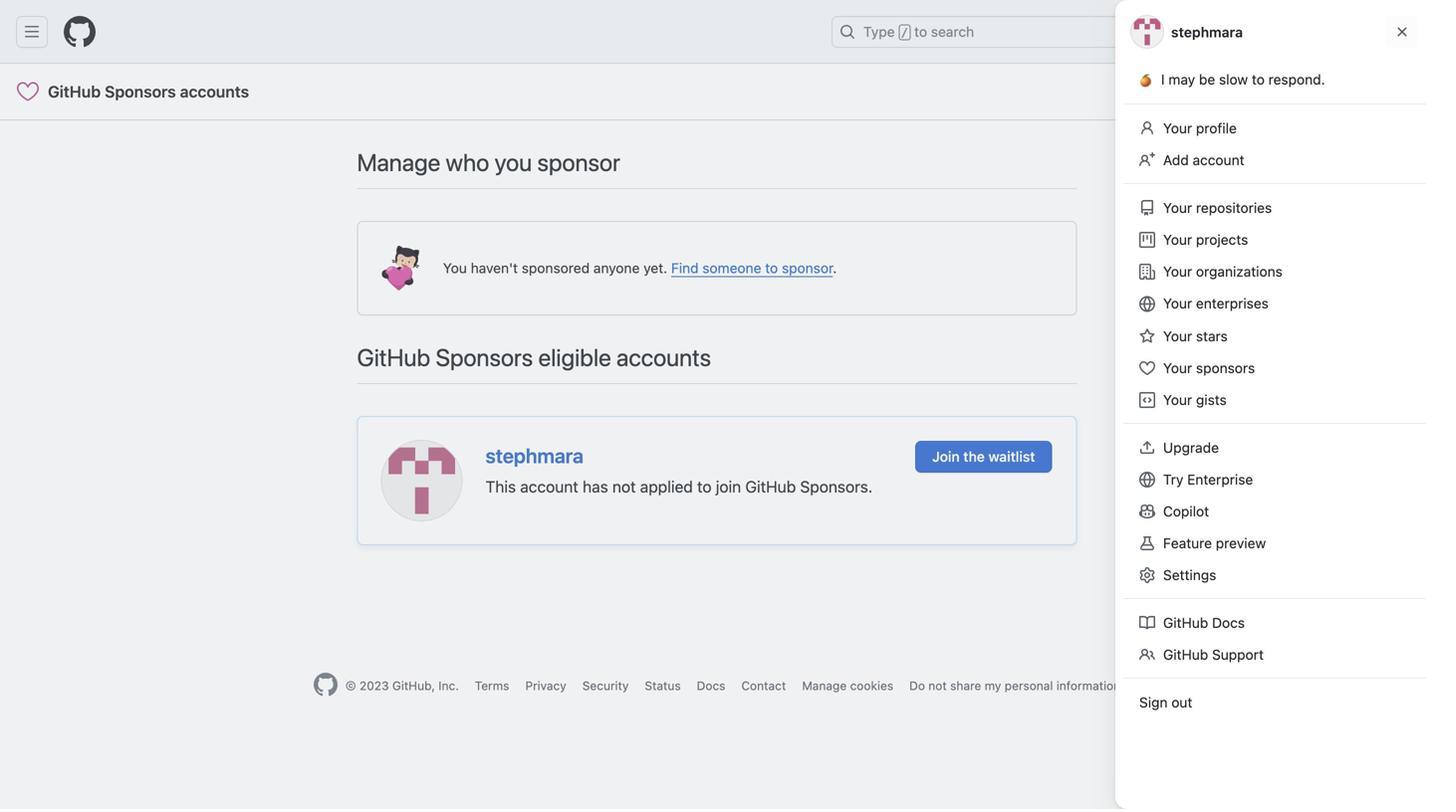 Task type: locate. For each thing, give the bounding box(es) containing it.
4 your from the top
[[1163, 263, 1193, 280]]

0 vertical spatial stephmara
[[1171, 24, 1243, 40]]

your projects
[[1163, 232, 1249, 248]]

0 horizontal spatial homepage image
[[64, 16, 96, 48]]

stephmara link
[[486, 444, 584, 468]]

your for your gists
[[1163, 392, 1193, 408]]

enterprise
[[1188, 472, 1253, 488]]

your left 'projects'
[[1163, 232, 1193, 248]]

not inside button
[[929, 679, 947, 693]]

sponsors
[[1196, 360, 1255, 377]]

accounts
[[180, 82, 249, 101], [617, 344, 711, 372]]

your left gists
[[1163, 392, 1193, 408]]

manage left cookies
[[802, 679, 847, 693]]

1 vertical spatial not
[[929, 679, 947, 693]]

0 horizontal spatial sponsor
[[537, 148, 620, 176]]

privacy link
[[525, 679, 567, 693]]

homepage image
[[64, 16, 96, 48], [314, 673, 338, 697]]

your for your organizations
[[1163, 263, 1193, 280]]

your profile
[[1163, 120, 1237, 136]]

to
[[915, 23, 927, 40], [1252, 71, 1265, 88], [765, 260, 778, 276], [697, 478, 712, 497]]

1 horizontal spatial not
[[929, 679, 947, 693]]

applied
[[640, 478, 693, 497]]

github inside the github support link
[[1163, 647, 1209, 663]]

github docs link
[[1132, 608, 1418, 640]]

do not share my personal information
[[910, 679, 1121, 693]]

github for github docs
[[1163, 615, 1209, 632]]

my
[[985, 679, 1002, 693]]

stephmara up be
[[1171, 24, 1243, 40]]

manage cookies button
[[802, 677, 894, 695]]

1 vertical spatial stephmara
[[486, 444, 584, 468]]

github for github sponsors accounts
[[48, 82, 101, 101]]

you haven't sponsored anyone yet. find someone to sponsor .
[[443, 260, 837, 276]]

has
[[583, 478, 608, 497]]

settings link
[[1132, 560, 1418, 592]]

feature
[[1163, 535, 1212, 552]]

join the waitlist
[[932, 449, 1035, 465]]

1 horizontal spatial homepage image
[[314, 673, 338, 697]]

your up add
[[1163, 120, 1193, 136]]

your down your projects at the right top of the page
[[1163, 263, 1193, 280]]

©
[[346, 679, 356, 693]]

your up your stars
[[1163, 295, 1193, 312]]

0 horizontal spatial stephmara
[[486, 444, 584, 468]]

1 vertical spatial docs
[[697, 679, 726, 693]]

8 your from the top
[[1163, 392, 1193, 408]]

your up your gists
[[1163, 360, 1193, 377]]

homepage image up github sponsors accounts
[[64, 16, 96, 48]]

github,
[[392, 679, 435, 693]]

github support link
[[1132, 640, 1418, 671]]

github sponsors accounts
[[48, 82, 249, 101]]

slow
[[1219, 71, 1248, 88]]

to left join
[[697, 478, 712, 497]]

preview
[[1216, 535, 1266, 552]]

0 horizontal spatial manage
[[357, 148, 440, 176]]

sign out
[[1140, 695, 1193, 711]]

1 vertical spatial sponsor
[[782, 260, 833, 276]]

0 horizontal spatial accounts
[[180, 82, 249, 101]]

to right "someone"
[[765, 260, 778, 276]]

copilot link
[[1132, 496, 1418, 528]]

docs inside "link"
[[1212, 615, 1245, 632]]

stephmara up this
[[486, 444, 584, 468]]

1 vertical spatial sponsors
[[436, 344, 533, 372]]

manage
[[357, 148, 440, 176], [802, 679, 847, 693]]

profile
[[1196, 120, 1237, 136]]

0 vertical spatial sponsors
[[105, 82, 176, 101]]

try enterprise link
[[1132, 464, 1418, 496]]

sponsor
[[537, 148, 620, 176], [782, 260, 833, 276]]

1 horizontal spatial sponsors
[[436, 344, 533, 372]]

sponsor right "someone"
[[782, 260, 833, 276]]

your up your projects at the right top of the page
[[1163, 200, 1193, 216]]

your left stars
[[1163, 328, 1193, 345]]

search
[[931, 23, 974, 40]]

account down stephmara link at the bottom left of page
[[520, 478, 579, 497]]

respond.
[[1269, 71, 1326, 88]]

to right slow
[[1252, 71, 1265, 88]]

1 horizontal spatial manage
[[802, 679, 847, 693]]

0 vertical spatial manage
[[357, 148, 440, 176]]

who
[[446, 148, 489, 176]]

this
[[486, 478, 516, 497]]

1 horizontal spatial stephmara
[[1171, 24, 1243, 40]]

do not share my personal information button
[[910, 677, 1121, 695]]

0 horizontal spatial sponsors
[[105, 82, 176, 101]]

your sponsors link
[[1132, 353, 1418, 385]]

terms link
[[475, 679, 509, 693]]

your repositories link
[[1132, 192, 1418, 224]]

1 vertical spatial accounts
[[617, 344, 711, 372]]

sponsors.
[[800, 478, 873, 497]]

feature preview button
[[1132, 528, 1418, 560]]

personal
[[1005, 679, 1053, 693]]

dialog
[[1116, 0, 1434, 810]]

your enterprises link
[[1132, 288, 1418, 321]]

0 vertical spatial accounts
[[180, 82, 249, 101]]

anyone
[[594, 260, 640, 276]]

to right / at the right top of the page
[[915, 23, 927, 40]]

0 horizontal spatial docs
[[697, 679, 726, 693]]

0 horizontal spatial not
[[612, 478, 636, 497]]

docs link
[[697, 679, 726, 693]]

your for your profile
[[1163, 120, 1193, 136]]

0 vertical spatial not
[[612, 478, 636, 497]]

/
[[901, 26, 908, 40]]

your for your stars
[[1163, 328, 1193, 345]]

homepage image left ©
[[314, 673, 338, 697]]

1 vertical spatial homepage image
[[314, 673, 338, 697]]

3 your from the top
[[1163, 232, 1193, 248]]

sign out link
[[1132, 687, 1418, 719]]

sign
[[1140, 695, 1168, 711]]

add account
[[1163, 152, 1245, 168]]

stephmara inside dialog
[[1171, 24, 1243, 40]]

2 your from the top
[[1163, 200, 1193, 216]]

your for your projects
[[1163, 232, 1193, 248]]

github inside the github docs "link"
[[1163, 615, 1209, 632]]

find someone to sponsor link
[[671, 260, 833, 276]]

1 your from the top
[[1163, 120, 1193, 136]]

do
[[910, 679, 925, 693]]

1 horizontal spatial docs
[[1212, 615, 1245, 632]]

your sponsors
[[1163, 360, 1255, 377]]

account inside stephmara this account has not applied to join github sponsors.
[[520, 478, 579, 497]]

docs up support
[[1212, 615, 1245, 632]]

account down profile
[[1193, 152, 1245, 168]]

stephmara inside stephmara this account has not applied to join github sponsors.
[[486, 444, 584, 468]]

copilot
[[1163, 504, 1209, 520]]

0 horizontal spatial account
[[520, 478, 579, 497]]

github
[[48, 82, 101, 101], [357, 344, 430, 372], [745, 478, 796, 497], [1163, 615, 1209, 632], [1163, 647, 1209, 663]]

docs right status
[[697, 679, 726, 693]]

sponsors
[[105, 82, 176, 101], [436, 344, 533, 372]]

manage inside button
[[802, 679, 847, 693]]

7 your from the top
[[1163, 360, 1193, 377]]

1 horizontal spatial account
[[1193, 152, 1245, 168]]

your stars
[[1163, 328, 1228, 345]]

terms
[[475, 679, 509, 693]]

add
[[1163, 152, 1189, 168]]

6 your from the top
[[1163, 328, 1193, 345]]

0 vertical spatial account
[[1193, 152, 1245, 168]]

sponsor right you
[[537, 148, 620, 176]]

1 vertical spatial manage
[[802, 679, 847, 693]]

github sponsors eligible accounts
[[357, 344, 711, 372]]

manage left the who
[[357, 148, 440, 176]]

not right has
[[612, 478, 636, 497]]

1 horizontal spatial accounts
[[617, 344, 711, 372]]

not right 'do' at the right of the page
[[929, 679, 947, 693]]

0 vertical spatial docs
[[1212, 615, 1245, 632]]

.
[[833, 260, 837, 276]]

1 vertical spatial account
[[520, 478, 579, 497]]

5 your from the top
[[1163, 295, 1193, 312]]

settings
[[1163, 567, 1217, 584]]



Task type: describe. For each thing, give the bounding box(es) containing it.
inc.
[[439, 679, 459, 693]]

plus image
[[1214, 24, 1230, 40]]

security link
[[582, 679, 629, 693]]

your for your sponsors
[[1163, 360, 1193, 377]]

command palette image
[[1157, 24, 1172, 40]]

i may be slow to respond.
[[1161, 71, 1326, 88]]

projects
[[1196, 232, 1249, 248]]

status link
[[645, 679, 681, 693]]

© 2023 github, inc.
[[346, 679, 459, 693]]

0 vertical spatial homepage image
[[64, 16, 96, 48]]

your for your enterprises
[[1163, 295, 1193, 312]]

type / to search
[[864, 23, 974, 40]]

manage for manage who you sponsor
[[357, 148, 440, 176]]

to inside button
[[1252, 71, 1265, 88]]

your gists link
[[1132, 385, 1418, 416]]

join
[[932, 449, 960, 465]]

repositories
[[1196, 200, 1272, 216]]

close image
[[1395, 24, 1411, 40]]

account inside dialog
[[1193, 152, 1245, 168]]

manage who you sponsor
[[357, 148, 620, 176]]

your profile link
[[1132, 113, 1418, 144]]

i
[[1161, 71, 1165, 88]]

join the waitlist button
[[915, 441, 1052, 473]]

stephmara for stephmara
[[1171, 24, 1243, 40]]

stephmara this account has not applied to join github sponsors.
[[486, 444, 873, 497]]

github inside stephmara this account has not applied to join github sponsors.
[[745, 478, 796, 497]]

sponsors for accounts
[[105, 82, 176, 101]]

the
[[964, 449, 985, 465]]

type
[[864, 23, 895, 40]]

manage for manage cookies
[[802, 679, 847, 693]]

0 vertical spatial sponsor
[[537, 148, 620, 176]]

your for your repositories
[[1163, 200, 1193, 216]]

your projects link
[[1132, 224, 1418, 256]]

github docs
[[1163, 615, 1245, 632]]

cookies
[[850, 679, 894, 693]]

upgrade
[[1163, 440, 1219, 456]]

your stars link
[[1132, 321, 1418, 353]]

try enterprise
[[1163, 472, 1253, 488]]

github for github sponsors eligible accounts
[[357, 344, 430, 372]]

privacy
[[525, 679, 567, 693]]

feature preview
[[1163, 535, 1266, 552]]

out
[[1172, 695, 1193, 711]]

@stephmara image
[[382, 441, 462, 521]]

enterprises
[[1196, 295, 1269, 312]]

haven't
[[471, 260, 518, 276]]

someone
[[703, 260, 762, 276]]

join
[[716, 478, 741, 497]]

sponsored
[[522, 260, 590, 276]]

triangle down image
[[1234, 22, 1250, 38]]

i may be slow to respond. button
[[1132, 64, 1418, 97]]

information
[[1057, 679, 1121, 693]]

gists
[[1196, 392, 1227, 408]]

organizations
[[1196, 263, 1283, 280]]

dialog containing stephmara
[[1116, 0, 1434, 810]]

stars
[[1196, 328, 1228, 345]]

not inside stephmara this account has not applied to join github sponsors.
[[612, 478, 636, 497]]

contact
[[742, 679, 786, 693]]

your organizations
[[1163, 263, 1283, 280]]

may
[[1169, 71, 1196, 88]]

contact link
[[742, 679, 786, 693]]

sponsors for eligible
[[436, 344, 533, 372]]

waitlist
[[989, 449, 1035, 465]]

your organizations link
[[1132, 256, 1418, 288]]

status
[[645, 679, 681, 693]]

stephmara for stephmara this account has not applied to join github sponsors.
[[486, 444, 584, 468]]

1 horizontal spatial sponsor
[[782, 260, 833, 276]]

to inside stephmara this account has not applied to join github sponsors.
[[697, 478, 712, 497]]

github support
[[1163, 647, 1264, 663]]

you
[[495, 148, 532, 176]]

add account link
[[1132, 144, 1418, 176]]

2023
[[360, 679, 389, 693]]

be
[[1199, 71, 1216, 88]]

github for github support
[[1163, 647, 1209, 663]]

your repositories
[[1163, 200, 1272, 216]]

eligible
[[538, 344, 611, 372]]

your gists
[[1163, 392, 1227, 408]]

find
[[671, 260, 699, 276]]

support
[[1212, 647, 1264, 663]]

you
[[443, 260, 467, 276]]

share
[[950, 679, 982, 693]]

upgrade link
[[1132, 432, 1418, 464]]

manage cookies
[[802, 679, 894, 693]]

heart image
[[16, 80, 40, 104]]



Task type: vqa. For each thing, say whether or not it's contained in the screenshot.
I May Be Slow To Respond.
yes



